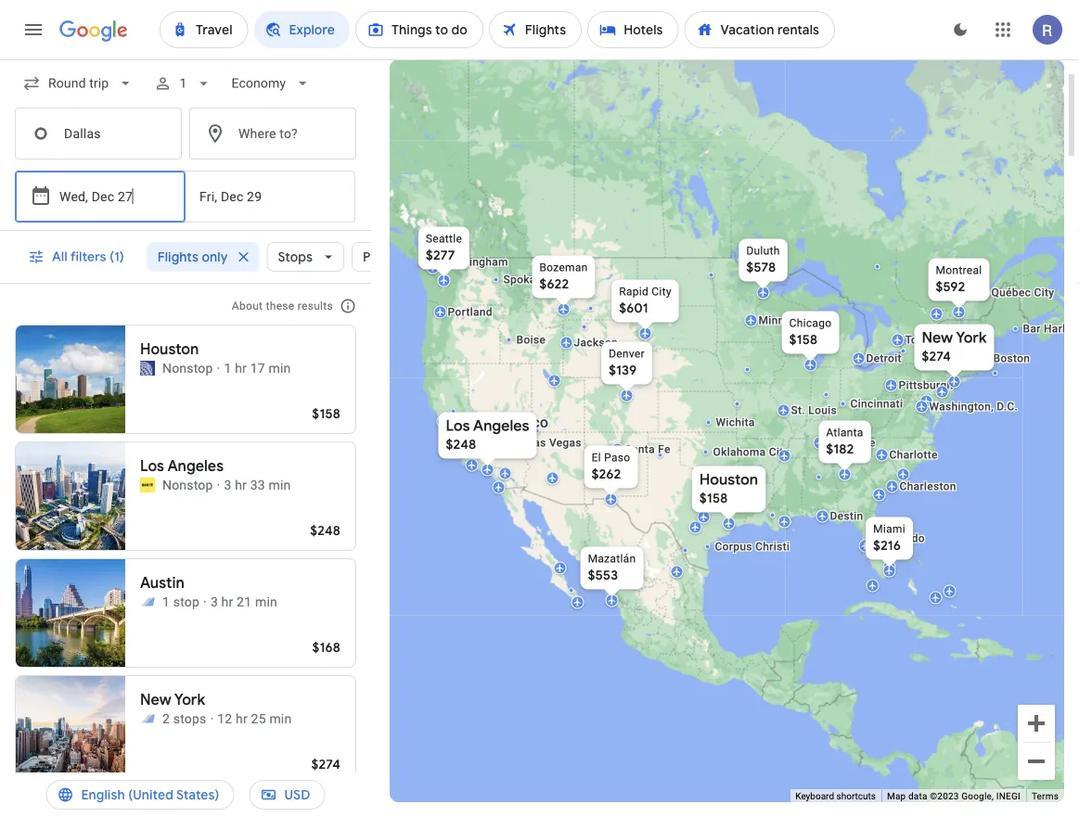 Task type: describe. For each thing, give the bounding box(es) containing it.
los for los angeles $248
[[446, 417, 470, 436]]

$216
[[873, 538, 901, 554]]

bar harbor
[[1023, 322, 1079, 335]]

3 hr 33 min
[[224, 477, 291, 493]]

2
[[162, 711, 170, 727]]

rapid
[[619, 285, 649, 298]]

corpus
[[715, 541, 752, 553]]

contour airlines and spirit image
[[140, 712, 155, 727]]

$277
[[426, 247, 455, 264]]

 image for houston
[[217, 359, 220, 378]]

274 US dollars text field
[[311, 756, 341, 773]]

new york $274
[[922, 328, 987, 365]]

keyboard shortcuts button
[[795, 790, 876, 803]]

182 US dollars text field
[[826, 441, 854, 458]]

1 stop
[[162, 594, 200, 610]]

1 hr 17 min
[[224, 360, 291, 376]]

$622
[[539, 276, 569, 293]]

jackson
[[574, 336, 618, 349]]

mazatlán $553
[[588, 553, 636, 584]]

stop
[[173, 594, 200, 610]]

québec
[[991, 286, 1031, 299]]

atlanta
[[826, 426, 864, 439]]

inegi
[[996, 791, 1021, 802]]

oklahoma city
[[713, 446, 789, 459]]

filters
[[70, 249, 106, 265]]

terms link
[[1032, 791, 1059, 802]]

nonstop for los angeles
[[162, 477, 213, 493]]

bozeman $622
[[539, 261, 588, 293]]

3 hr 21 min
[[211, 594, 277, 610]]

12
[[217, 711, 232, 727]]

248 US dollars text field
[[310, 522, 341, 539]]

1 for 1 hr 17 min
[[224, 360, 232, 376]]

1 vertical spatial $158
[[312, 405, 341, 422]]

el
[[592, 451, 601, 464]]

©2023
[[930, 791, 959, 802]]

only
[[202, 249, 228, 265]]

all filters (1)
[[52, 249, 124, 265]]

about these results image
[[326, 284, 370, 328]]

usd button
[[249, 773, 325, 817]]

american and united image
[[140, 595, 155, 610]]

1 for 1
[[179, 76, 187, 91]]

12 hr 25 min
[[217, 711, 292, 727]]

united image
[[140, 361, 155, 376]]

detroit
[[866, 352, 902, 365]]

$248 inside los angeles $248
[[446, 437, 476, 453]]

states)
[[176, 787, 219, 804]]

san francisco
[[451, 414, 549, 431]]

601 US dollars text field
[[619, 300, 648, 317]]

(united
[[128, 787, 173, 804]]

these
[[266, 300, 295, 313]]

0 horizontal spatial $248
[[310, 522, 341, 539]]

price button
[[352, 235, 426, 279]]

158 US dollars text field
[[789, 332, 818, 348]]

atlanta $182
[[826, 426, 864, 458]]

map
[[887, 791, 906, 802]]

nonstop for houston
[[162, 360, 213, 376]]

hr for los angeles
[[235, 477, 247, 493]]

change appearance image
[[938, 7, 983, 52]]

216 US dollars text field
[[873, 538, 901, 554]]

map data ©2023 google, inegi
[[887, 791, 1021, 802]]

angeles for los angeles
[[167, 457, 224, 476]]

158 US dollars text field
[[312, 405, 341, 422]]

york for new york $274
[[956, 328, 987, 347]]

flights
[[158, 249, 199, 265]]

168 US dollars text field
[[312, 639, 341, 656]]

québec city
[[991, 286, 1054, 299]]

corpus christi
[[715, 541, 790, 553]]

$182
[[826, 441, 854, 458]]

158 US dollars text field
[[700, 490, 728, 507]]

 image for los angeles
[[217, 476, 220, 495]]

los angeles $248
[[446, 417, 529, 453]]

denver
[[609, 347, 645, 360]]

christi
[[755, 541, 790, 553]]

duluth
[[746, 245, 780, 257]]

duluth $578
[[746, 245, 780, 276]]

harbor
[[1044, 322, 1079, 335]]

google,
[[962, 791, 994, 802]]

city for québec city
[[1034, 286, 1054, 299]]

$262
[[592, 466, 621, 483]]

none text field inside filters "form"
[[15, 108, 182, 160]]

21
[[237, 594, 252, 610]]

$592
[[936, 279, 965, 296]]

1 for 1 stop
[[162, 594, 170, 610]]

277 US dollars text field
[[426, 247, 455, 264]]

about these results
[[232, 300, 333, 313]]

3 for 3 hr 33 min
[[224, 477, 232, 493]]

33
[[250, 477, 265, 493]]

Return text field
[[199, 172, 292, 222]]

montreal $592
[[936, 264, 982, 296]]

las vegas
[[528, 437, 582, 450]]

all filters (1) button
[[17, 235, 139, 279]]

3 for 3 hr 21 min
[[211, 594, 218, 610]]

Departure text field
[[59, 172, 145, 222]]

loading results progress bar
[[0, 59, 1079, 63]]

Where to? text field
[[189, 108, 356, 160]]

592 US dollars text field
[[936, 279, 965, 296]]

chicago
[[789, 317, 832, 330]]

shortcuts
[[837, 791, 876, 802]]

terms
[[1032, 791, 1059, 802]]

578 US dollars text field
[[746, 259, 776, 276]]



Task type: vqa. For each thing, say whether or not it's contained in the screenshot.
"trip" associated with 5 hr 6 min
no



Task type: locate. For each thing, give the bounding box(es) containing it.
york right toronto on the right of page
[[956, 328, 987, 347]]

1 vertical spatial $248
[[310, 522, 341, 539]]

all
[[52, 249, 68, 265]]

hr right 12
[[236, 711, 248, 727]]

york inside new york $274
[[956, 328, 987, 347]]

york for new york
[[174, 691, 205, 710]]

2  image from the top
[[217, 476, 220, 495]]

$274 inside new york $274
[[922, 348, 951, 365]]

results
[[298, 300, 333, 313]]

minneapolis
[[759, 314, 823, 327]]

usd
[[284, 787, 310, 804]]

$248
[[446, 437, 476, 453], [310, 522, 341, 539]]

1 nonstop from the top
[[162, 360, 213, 376]]

0 vertical spatial  image
[[217, 359, 220, 378]]

stops
[[173, 711, 206, 727]]

rapid city $601
[[619, 285, 672, 317]]

washington,
[[929, 400, 994, 413]]

hr for houston
[[235, 360, 247, 376]]

charleston
[[900, 480, 956, 493]]

about
[[232, 300, 263, 313]]

city right the "rapid"
[[652, 285, 672, 298]]

1  image from the top
[[217, 359, 220, 378]]

main menu image
[[22, 19, 45, 41]]

los for los angeles
[[140, 457, 164, 476]]

houston up 158 us dollars text box
[[700, 470, 758, 489]]

city inside rapid city $601
[[652, 285, 672, 298]]

 image left 1 hr 17 min
[[217, 359, 220, 378]]

$553
[[588, 567, 618, 584]]

$601
[[619, 300, 648, 317]]

hr left 33 on the bottom
[[235, 477, 247, 493]]

miami $216
[[873, 523, 906, 554]]

denver $139
[[609, 347, 645, 379]]

chicago $158
[[789, 317, 832, 348]]

hr
[[235, 360, 247, 376], [235, 477, 247, 493], [221, 594, 233, 610], [236, 711, 248, 727]]

st.
[[791, 404, 805, 417]]

1 vertical spatial angeles
[[167, 457, 224, 476]]

 image left 3 hr 33 min
[[217, 476, 220, 495]]

3 right stop
[[211, 594, 218, 610]]

portland
[[448, 306, 493, 319]]

bellingham
[[450, 256, 508, 269]]

17
[[250, 360, 265, 376]]

0 vertical spatial nonstop
[[162, 360, 213, 376]]

hr left '21'
[[221, 594, 233, 610]]

mazatlán
[[588, 553, 636, 566]]

min
[[269, 360, 291, 376], [269, 477, 291, 493], [255, 594, 277, 610], [269, 711, 292, 727]]

$274
[[922, 348, 951, 365], [311, 756, 341, 773]]

flights only button
[[146, 235, 259, 279]]

1 vertical spatial houston
[[700, 470, 758, 489]]

2 horizontal spatial city
[[1034, 286, 1054, 299]]

angeles inside los angeles $248
[[473, 417, 529, 436]]

$168
[[312, 639, 341, 656]]

keyboard
[[795, 791, 834, 802]]

bozeman
[[539, 261, 588, 274]]

2 horizontal spatial 1
[[224, 360, 232, 376]]

1 horizontal spatial los
[[446, 417, 470, 436]]

0 vertical spatial houston
[[140, 340, 199, 359]]

1 button
[[146, 61, 220, 106]]

spokane
[[503, 273, 549, 286]]

1 vertical spatial los
[[140, 457, 164, 476]]

2 stops
[[162, 711, 206, 727]]

1 vertical spatial $274
[[311, 756, 341, 773]]

1 horizontal spatial 1
[[179, 76, 187, 91]]

hr left 17
[[235, 360, 247, 376]]

city right québec
[[1034, 286, 1054, 299]]

2 vertical spatial 1
[[162, 594, 170, 610]]

nashville
[[827, 437, 876, 450]]

0 vertical spatial 1
[[179, 76, 187, 91]]

1 vertical spatial nonstop
[[162, 477, 213, 493]]

1 horizontal spatial $158
[[700, 490, 728, 507]]

houston
[[140, 340, 199, 359], [700, 470, 758, 489]]

new inside new york $274
[[922, 328, 953, 347]]

0 vertical spatial los
[[446, 417, 470, 436]]

city for rapid city $601
[[652, 285, 672, 298]]

destin
[[830, 510, 863, 523]]

$158 inside houston $158
[[700, 490, 728, 507]]

$139
[[609, 362, 637, 379]]

0 vertical spatial angeles
[[473, 417, 529, 436]]

None field
[[15, 67, 142, 100], [224, 67, 319, 100], [15, 67, 142, 100], [224, 67, 319, 100]]

new for new york $274
[[922, 328, 953, 347]]

vegas
[[549, 437, 582, 450]]

los up $248 text box
[[446, 417, 470, 436]]

min right '21'
[[255, 594, 277, 610]]

min for new york
[[269, 711, 292, 727]]

1 horizontal spatial new
[[922, 328, 953, 347]]

1 horizontal spatial city
[[769, 446, 789, 459]]

toronto
[[905, 334, 945, 347]]

1 horizontal spatial york
[[956, 328, 987, 347]]

0 vertical spatial $248
[[446, 437, 476, 453]]

wichita
[[716, 416, 755, 429]]

york up stops
[[174, 691, 205, 710]]

248 US dollars text field
[[446, 437, 476, 453]]

washington, d.c.
[[929, 400, 1018, 413]]

flights only
[[158, 249, 228, 265]]

los up spirit icon
[[140, 457, 164, 476]]

seattle $277
[[426, 232, 462, 264]]

los inside los angeles $248
[[446, 417, 470, 436]]

spirit image
[[140, 478, 155, 493]]

0 horizontal spatial 3
[[211, 594, 218, 610]]

las
[[528, 437, 546, 450]]

0 horizontal spatial york
[[174, 691, 205, 710]]

francisco
[[481, 414, 549, 431]]

0 horizontal spatial houston
[[140, 340, 199, 359]]

553 US dollars text field
[[588, 567, 618, 584]]

1 horizontal spatial angeles
[[473, 417, 529, 436]]

min right 33 on the bottom
[[269, 477, 291, 493]]

city
[[652, 285, 672, 298], [1034, 286, 1054, 299], [769, 446, 789, 459]]

 image
[[210, 710, 214, 728]]

orlando
[[884, 532, 925, 545]]

min for los angeles
[[269, 477, 291, 493]]

$158 for houston
[[700, 490, 728, 507]]

min right 25 at the left bottom of the page
[[269, 711, 292, 727]]

0 horizontal spatial city
[[652, 285, 672, 298]]

hr for new york
[[236, 711, 248, 727]]

1 horizontal spatial $248
[[446, 437, 476, 453]]

622 US dollars text field
[[539, 276, 569, 293]]

english (united states)
[[81, 787, 219, 804]]

0 vertical spatial 3
[[224, 477, 232, 493]]

new up $274 text field
[[922, 328, 953, 347]]

min right 17
[[269, 360, 291, 376]]

1 vertical spatial york
[[174, 691, 205, 710]]

$158 for chicago
[[789, 332, 818, 348]]

cincinnati
[[850, 398, 903, 411]]

2 vertical spatial $158
[[700, 490, 728, 507]]

0 horizontal spatial angeles
[[167, 457, 224, 476]]

$158 inside chicago $158
[[789, 332, 818, 348]]

charlotte
[[889, 449, 938, 462]]

nonstop right 'united' image
[[162, 360, 213, 376]]

angeles
[[473, 417, 529, 436], [167, 457, 224, 476]]

2 nonstop from the top
[[162, 477, 213, 493]]

139 US dollars text field
[[609, 362, 637, 379]]

angeles for los angeles $248
[[473, 417, 529, 436]]

274 US dollars text field
[[922, 348, 951, 365]]

houston for houston $158
[[700, 470, 758, 489]]

0 horizontal spatial new
[[140, 691, 171, 710]]

map region
[[310, 0, 1079, 817]]

0 horizontal spatial los
[[140, 457, 164, 476]]

1 vertical spatial 3
[[211, 594, 218, 610]]

$578
[[746, 259, 776, 276]]

stops
[[278, 249, 313, 265]]

0 horizontal spatial $158
[[312, 405, 341, 422]]

los
[[446, 417, 470, 436], [140, 457, 164, 476]]

data
[[908, 791, 928, 802]]

1 horizontal spatial $274
[[922, 348, 951, 365]]

nonstop down los angeles
[[162, 477, 213, 493]]

3 left 33 on the bottom
[[224, 477, 232, 493]]

nonstop
[[162, 360, 213, 376], [162, 477, 213, 493]]

city right oklahoma on the right of the page
[[769, 446, 789, 459]]

houston $158
[[700, 470, 758, 507]]

1 inside popup button
[[179, 76, 187, 91]]

None text field
[[15, 108, 182, 160]]

new for new york
[[140, 691, 171, 710]]

pittsburgh
[[899, 379, 953, 392]]

1 horizontal spatial houston
[[700, 470, 758, 489]]

city for oklahoma city
[[769, 446, 789, 459]]

1 vertical spatial  image
[[217, 476, 220, 495]]

el paso $262
[[592, 451, 630, 483]]

seattle
[[426, 232, 462, 245]]

 image
[[217, 359, 220, 378], [217, 476, 220, 495]]

santa fe
[[625, 443, 671, 456]]

1 vertical spatial new
[[140, 691, 171, 710]]

keyboard shortcuts
[[795, 791, 876, 802]]

0 vertical spatial new
[[922, 328, 953, 347]]

new york
[[140, 691, 205, 710]]

1 vertical spatial 1
[[224, 360, 232, 376]]

stops button
[[267, 235, 344, 279]]

0 vertical spatial york
[[956, 328, 987, 347]]

louis
[[808, 404, 837, 417]]

houston inside map region
[[700, 470, 758, 489]]

0 horizontal spatial $274
[[311, 756, 341, 773]]

1 horizontal spatial 3
[[224, 477, 232, 493]]

d.c.
[[997, 400, 1018, 413]]

montreal
[[936, 264, 982, 277]]

0 vertical spatial $274
[[922, 348, 951, 365]]

miami
[[873, 523, 906, 536]]

english
[[81, 787, 125, 804]]

houston for houston
[[140, 340, 199, 359]]

25
[[251, 711, 266, 727]]

new up contour airlines and spirit image on the bottom of page
[[140, 691, 171, 710]]

houston up 'united' image
[[140, 340, 199, 359]]

bar
[[1023, 322, 1041, 335]]

0 horizontal spatial 1
[[162, 594, 170, 610]]

english (united states) button
[[46, 773, 234, 817]]

min for houston
[[269, 360, 291, 376]]

262 US dollars text field
[[592, 466, 621, 483]]

boise
[[516, 334, 546, 347]]

san
[[451, 414, 478, 431]]

filters form
[[0, 59, 371, 231]]

2 horizontal spatial $158
[[789, 332, 818, 348]]

los angeles
[[140, 457, 224, 476]]

0 vertical spatial $158
[[789, 332, 818, 348]]



